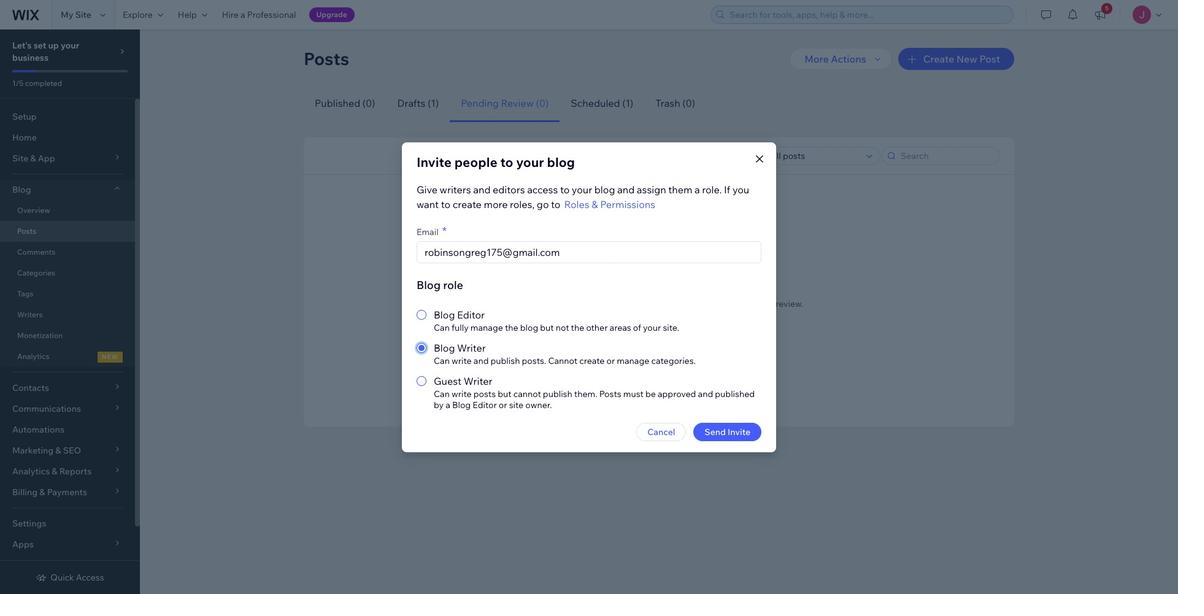 Task type: vqa. For each thing, say whether or not it's contained in the screenshot.


Task type: locate. For each thing, give the bounding box(es) containing it.
guest up by
[[434, 375, 462, 387]]

2 vertical spatial blog
[[520, 322, 539, 333]]

roles
[[565, 198, 590, 210]]

trash
[[656, 97, 681, 109]]

2 (1) from the left
[[623, 97, 634, 109]]

write down the "fully"
[[452, 355, 472, 366]]

posts left for
[[719, 298, 741, 309]]

0 vertical spatial write
[[452, 355, 472, 366]]

site
[[626, 298, 640, 309], [509, 399, 524, 410]]

posts inside guest writer can write posts but cannot publish them. posts must be approved and published by a blog editor or site owner.
[[600, 388, 622, 399]]

can
[[673, 298, 687, 309]]

writer
[[687, 321, 715, 333], [457, 342, 486, 354], [464, 375, 493, 387]]

1 horizontal spatial (1)
[[623, 97, 634, 109]]

blog down the "fully"
[[434, 342, 455, 354]]

posts left cannot
[[474, 388, 496, 399]]

blog up access
[[547, 154, 575, 170]]

invite a guest writer button
[[603, 319, 715, 334]]

can for blog writer
[[434, 355, 450, 366]]

the left not in the bottom of the page
[[505, 322, 519, 333]]

Search field
[[898, 147, 996, 165]]

1 (1) from the left
[[428, 97, 439, 109]]

but inside guest writer can write posts but cannot publish them. posts must be approved and published by a blog editor or site owner.
[[498, 388, 512, 399]]

0 horizontal spatial but
[[498, 388, 512, 399]]

create
[[453, 198, 482, 210], [580, 355, 605, 366]]

2 horizontal spatial blog
[[595, 183, 615, 196]]

1 vertical spatial blog
[[595, 183, 615, 196]]

but inside blog editor can fully manage the blog but not the other areas of your site.
[[540, 322, 554, 333]]

monetization link
[[0, 325, 135, 346]]

categories
[[17, 268, 55, 278]]

blog up overview
[[12, 184, 31, 195]]

cms link
[[0, 555, 135, 576]]

access
[[527, 183, 558, 196]]

5 button
[[1087, 0, 1114, 29]]

to right "go"
[[551, 198, 561, 210]]

or down areas
[[607, 355, 615, 366]]

0 horizontal spatial blog
[[520, 322, 539, 333]]

write inside guest writer can write posts but cannot publish them. posts must be approved and published by a blog editor or site owner.
[[452, 388, 472, 399]]

them
[[669, 183, 693, 196]]

manage inside blog editor can fully manage the blog but not the other areas of your site.
[[471, 322, 503, 333]]

writer inside guest writer can write posts but cannot publish them. posts must be approved and published by a blog editor or site owner.
[[464, 375, 493, 387]]

1 vertical spatial posts
[[474, 388, 496, 399]]

posts down overview
[[17, 227, 36, 236]]

1 horizontal spatial blog
[[547, 154, 575, 170]]

0 vertical spatial guest
[[657, 321, 685, 333]]

editors
[[493, 183, 525, 196]]

invite inside 'invite a guest writer' button
[[622, 321, 647, 333]]

blog
[[12, 184, 31, 195], [417, 278, 441, 292], [434, 309, 455, 321], [434, 342, 455, 354], [452, 399, 471, 410]]

1 horizontal spatial but
[[540, 322, 554, 333]]

0 vertical spatial posts
[[304, 48, 349, 69]]

a inside button
[[649, 321, 655, 333]]

3 (0) from the left
[[683, 97, 696, 109]]

professional
[[247, 9, 296, 20]]

pending
[[461, 97, 499, 109]]

0 vertical spatial writer
[[687, 321, 715, 333]]

(0) right "published"
[[363, 97, 375, 109]]

a for invite a guest writer to your site so they can submit posts for your review.
[[539, 298, 544, 309]]

blog up roles & permissions button
[[595, 183, 615, 196]]

and left posts.
[[474, 355, 489, 366]]

blog button
[[0, 179, 135, 200]]

published (0)
[[315, 97, 375, 109]]

a inside give writers and editors access to your blog and assign them a role. if you want to create more roles, go to
[[695, 183, 700, 196]]

blog left role
[[417, 278, 441, 292]]

blog left not in the bottom of the page
[[520, 322, 539, 333]]

but left not in the bottom of the page
[[540, 322, 554, 333]]

invite for invite a guest writer
[[622, 321, 647, 333]]

blog up the "fully"
[[434, 309, 455, 321]]

cms
[[12, 560, 32, 571]]

2 write from the top
[[452, 388, 472, 399]]

send invite
[[705, 426, 751, 437]]

a right of
[[649, 321, 655, 333]]

1 horizontal spatial guest
[[657, 321, 685, 333]]

review.
[[776, 298, 804, 309]]

manage inside blog writer can write and publish posts. cannot create or manage categories.
[[617, 355, 650, 366]]

2 horizontal spatial (0)
[[683, 97, 696, 109]]

blog right by
[[452, 399, 471, 410]]

published
[[715, 388, 755, 399]]

pending review (0) button
[[450, 85, 560, 122]]

not
[[556, 322, 569, 333]]

roles & permissions
[[565, 198, 656, 210]]

1 horizontal spatial (0)
[[536, 97, 549, 109]]

create down writers
[[453, 198, 482, 210]]

(0) right the "trash"
[[683, 97, 696, 109]]

and up permissions
[[618, 183, 635, 196]]

invite down so
[[622, 321, 647, 333]]

but left cannot
[[498, 388, 512, 399]]

1 vertical spatial publish
[[543, 388, 573, 399]]

tab list containing published (0)
[[304, 85, 1000, 122]]

manage up must
[[617, 355, 650, 366]]

editor left cannot
[[473, 399, 497, 410]]

1 horizontal spatial or
[[607, 355, 615, 366]]

approved
[[658, 388, 697, 399]]

0 vertical spatial create
[[453, 198, 482, 210]]

invite up give
[[417, 154, 452, 170]]

writer inside blog writer can write and publish posts. cannot create or manage categories.
[[457, 342, 486, 354]]

blog inside blog editor can fully manage the blog but not the other areas of your site.
[[520, 322, 539, 333]]

let's
[[12, 40, 32, 51]]

overview
[[17, 206, 50, 215]]

can inside blog editor can fully manage the blog but not the other areas of your site.
[[434, 322, 450, 333]]

0 vertical spatial or
[[607, 355, 615, 366]]

must
[[624, 388, 644, 399]]

0 horizontal spatial manage
[[471, 322, 503, 333]]

1 vertical spatial create
[[580, 355, 605, 366]]

publish left the them.
[[543, 388, 573, 399]]

comments
[[17, 247, 55, 257]]

0 horizontal spatial the
[[505, 322, 519, 333]]

blog inside blog writer can write and publish posts. cannot create or manage categories.
[[434, 342, 455, 354]]

blog inside blog editor can fully manage the blog but not the other areas of your site.
[[434, 309, 455, 321]]

and inside guest writer can write posts but cannot publish them. posts must be approved and published by a blog editor or site owner.
[[698, 388, 714, 399]]

publish inside blog writer can write and publish posts. cannot create or manage categories.
[[491, 355, 520, 366]]

your up roles
[[572, 183, 593, 196]]

1 horizontal spatial publish
[[543, 388, 573, 399]]

settings
[[12, 518, 46, 529]]

blog inside give writers and editors access to your blog and assign them a role. if you want to create more roles, go to
[[595, 183, 615, 196]]

1 can from the top
[[434, 322, 450, 333]]

guest down they
[[657, 321, 685, 333]]

can for blog editor
[[434, 322, 450, 333]]

1 vertical spatial posts
[[17, 227, 36, 236]]

and inside blog writer can write and publish posts. cannot create or manage categories.
[[474, 355, 489, 366]]

guest
[[546, 298, 569, 309]]

1/5 completed
[[12, 79, 62, 88]]

0 vertical spatial manage
[[471, 322, 503, 333]]

invite left guest
[[515, 298, 537, 309]]

1 vertical spatial site
[[509, 399, 524, 410]]

send
[[705, 426, 726, 437]]

0 horizontal spatial publish
[[491, 355, 520, 366]]

can inside blog writer can write and publish posts. cannot create or manage categories.
[[434, 355, 450, 366]]

guest
[[657, 321, 685, 333], [434, 375, 462, 387]]

write inside blog writer can write and publish posts. cannot create or manage categories.
[[452, 355, 472, 366]]

invite
[[417, 154, 452, 170], [515, 298, 537, 309], [622, 321, 647, 333], [728, 426, 751, 437]]

posts.
[[522, 355, 547, 366]]

1 horizontal spatial manage
[[617, 355, 650, 366]]

cancel
[[648, 426, 676, 437]]

explore
[[123, 9, 153, 20]]

to up editors
[[501, 154, 514, 170]]

and
[[474, 183, 491, 196], [618, 183, 635, 196], [474, 355, 489, 366], [698, 388, 714, 399]]

(1) inside scheduled (1) button
[[623, 97, 634, 109]]

writer inside button
[[687, 321, 715, 333]]

2 (0) from the left
[[536, 97, 549, 109]]

0 horizontal spatial create
[[453, 198, 482, 210]]

1 horizontal spatial the
[[571, 322, 585, 333]]

and right approved
[[698, 388, 714, 399]]

a left guest
[[539, 298, 544, 309]]

writer for guest writer
[[464, 375, 493, 387]]

site left owner.
[[509, 399, 524, 410]]

a right by
[[446, 399, 451, 410]]

create right "cannot"
[[580, 355, 605, 366]]

writer for blog writer
[[457, 342, 486, 354]]

1 vertical spatial editor
[[473, 399, 497, 410]]

2 vertical spatial writer
[[464, 375, 493, 387]]

roles,
[[510, 198, 535, 210]]

my site
[[61, 9, 91, 20]]

0 horizontal spatial (0)
[[363, 97, 375, 109]]

1 write from the top
[[452, 355, 472, 366]]

invite inside send invite button
[[728, 426, 751, 437]]

1 horizontal spatial site
[[626, 298, 640, 309]]

0 vertical spatial can
[[434, 322, 450, 333]]

a
[[241, 9, 245, 20], [695, 183, 700, 196], [539, 298, 544, 309], [649, 321, 655, 333], [446, 399, 451, 410]]

posts inside guest writer can write posts but cannot publish them. posts must be approved and published by a blog editor or site owner.
[[474, 388, 496, 399]]

write for guest
[[452, 388, 472, 399]]

blog inside popup button
[[12, 184, 31, 195]]

1 vertical spatial manage
[[617, 355, 650, 366]]

or
[[607, 355, 615, 366], [499, 399, 507, 410]]

or left cannot
[[499, 399, 507, 410]]

tab list
[[304, 85, 1000, 122]]

2 can from the top
[[434, 355, 450, 366]]

the right not in the bottom of the page
[[571, 322, 585, 333]]

editor up the "fully"
[[457, 309, 485, 321]]

automations link
[[0, 419, 135, 440]]

0 horizontal spatial site
[[509, 399, 524, 410]]

manage right the "fully"
[[471, 322, 503, 333]]

cannot
[[514, 388, 541, 399]]

quick access button
[[36, 572, 104, 583]]

publish
[[491, 355, 520, 366], [543, 388, 573, 399]]

blog for blog writer can write and publish posts. cannot create or manage categories.
[[434, 342, 455, 354]]

you
[[733, 183, 750, 196]]

give
[[417, 183, 438, 196]]

posts left must
[[600, 388, 622, 399]]

2 vertical spatial can
[[434, 388, 450, 399]]

site left so
[[626, 298, 640, 309]]

(1) for drafts (1)
[[428, 97, 439, 109]]

areas
[[610, 322, 632, 333]]

my
[[61, 9, 73, 20]]

a right hire
[[241, 9, 245, 20]]

invite right send
[[728, 426, 751, 437]]

0 horizontal spatial posts
[[17, 227, 36, 236]]

0 vertical spatial publish
[[491, 355, 520, 366]]

option group
[[417, 307, 762, 410]]

(1) right scheduled
[[623, 97, 634, 109]]

your right up
[[61, 40, 79, 51]]

(1) for scheduled (1)
[[623, 97, 634, 109]]

they
[[653, 298, 671, 309]]

option group containing blog editor
[[417, 307, 762, 410]]

people
[[455, 154, 498, 170]]

email
[[417, 226, 439, 237]]

categories link
[[0, 263, 135, 284]]

quick access
[[51, 572, 104, 583]]

posts down upgrade button
[[304, 48, 349, 69]]

filter
[[723, 150, 743, 161]]

(1) right the drafts
[[428, 97, 439, 109]]

3 can from the top
[[434, 388, 450, 399]]

0 horizontal spatial guest
[[434, 375, 462, 387]]

1 vertical spatial can
[[434, 355, 450, 366]]

1 horizontal spatial create
[[580, 355, 605, 366]]

blog role
[[417, 278, 464, 292]]

1 vertical spatial writer
[[457, 342, 486, 354]]

invite a guest writer
[[622, 321, 715, 333]]

2 vertical spatial posts
[[600, 388, 622, 399]]

0 vertical spatial editor
[[457, 309, 485, 321]]

scheduled
[[571, 97, 621, 109]]

0 horizontal spatial or
[[499, 399, 507, 410]]

0 horizontal spatial (1)
[[428, 97, 439, 109]]

0 vertical spatial but
[[540, 322, 554, 333]]

1 vertical spatial guest
[[434, 375, 462, 387]]

a left role.
[[695, 183, 700, 196]]

0 vertical spatial posts
[[719, 298, 741, 309]]

None field
[[767, 147, 863, 165]]

(1) inside "drafts (1)" button
[[428, 97, 439, 109]]

1 vertical spatial but
[[498, 388, 512, 399]]

1 vertical spatial or
[[499, 399, 507, 410]]

your up access
[[517, 154, 544, 170]]

set
[[34, 40, 46, 51]]

site
[[75, 9, 91, 20]]

guest writer can write posts but cannot publish them. posts must be approved and published by a blog editor or site owner.
[[434, 375, 755, 410]]

editor
[[457, 309, 485, 321], [473, 399, 497, 410]]

1 vertical spatial write
[[452, 388, 472, 399]]

1 (0) from the left
[[363, 97, 375, 109]]

and up more
[[474, 183, 491, 196]]

write right by
[[452, 388, 472, 399]]

submit
[[689, 298, 717, 309]]

can inside guest writer can write posts but cannot publish them. posts must be approved and published by a blog editor or site owner.
[[434, 388, 450, 399]]

(0) for published (0)
[[363, 97, 375, 109]]

be
[[646, 388, 656, 399]]

your right of
[[643, 322, 661, 333]]

2 horizontal spatial posts
[[600, 388, 622, 399]]

0 horizontal spatial posts
[[474, 388, 496, 399]]

publish left posts.
[[491, 355, 520, 366]]

(0) for trash (0)
[[683, 97, 696, 109]]

(0) right review
[[536, 97, 549, 109]]

a for hire a professional
[[241, 9, 245, 20]]

your inside let's set up your business
[[61, 40, 79, 51]]



Task type: describe. For each thing, give the bounding box(es) containing it.
can for guest writer
[[434, 388, 450, 399]]

or inside guest writer can write posts but cannot publish them. posts must be approved and published by a blog editor or site owner.
[[499, 399, 507, 410]]

drafts
[[398, 97, 426, 109]]

role.
[[703, 183, 722, 196]]

completed
[[25, 79, 62, 88]]

blog writer can write and publish posts. cannot create or manage categories.
[[434, 342, 696, 366]]

1 horizontal spatial posts
[[719, 298, 741, 309]]

them.
[[575, 388, 598, 399]]

or inside blog writer can write and publish posts. cannot create or manage categories.
[[607, 355, 615, 366]]

0 vertical spatial site
[[626, 298, 640, 309]]

scheduled (1)
[[571, 97, 634, 109]]

1 horizontal spatial posts
[[304, 48, 349, 69]]

scheduled (1) button
[[560, 85, 645, 122]]

settings link
[[0, 513, 135, 534]]

role
[[443, 278, 464, 292]]

0 vertical spatial blog
[[547, 154, 575, 170]]

to right writer
[[596, 298, 604, 309]]

2 the from the left
[[571, 322, 585, 333]]

&
[[592, 198, 598, 210]]

let's set up your business
[[12, 40, 79, 63]]

to down writers
[[441, 198, 451, 210]]

quick
[[51, 572, 74, 583]]

by
[[434, 399, 444, 410]]

publish inside guest writer can write posts but cannot publish them. posts must be approved and published by a blog editor or site owner.
[[543, 388, 573, 399]]

guest inside guest writer can write posts but cannot publish them. posts must be approved and published by a blog editor or site owner.
[[434, 375, 462, 387]]

your inside give writers and editors access to your blog and assign them a role. if you want to create more roles, go to
[[572, 183, 593, 196]]

cannot
[[549, 355, 578, 366]]

published (0) button
[[304, 85, 386, 122]]

fully
[[452, 322, 469, 333]]

site.
[[663, 322, 680, 333]]

to up roles
[[560, 183, 570, 196]]

new
[[957, 53, 978, 65]]

blog for blog role
[[417, 278, 441, 292]]

blog for blog
[[12, 184, 31, 195]]

a for invite a guest writer
[[649, 321, 655, 333]]

posts inside 'link'
[[17, 227, 36, 236]]

editor inside blog editor can fully manage the blog but not the other areas of your site.
[[457, 309, 485, 321]]

invite for invite a guest writer to your site so they can submit posts for your review.
[[515, 298, 537, 309]]

access
[[76, 572, 104, 583]]

upgrade
[[317, 10, 347, 19]]

posts link
[[0, 221, 135, 242]]

monetization
[[17, 331, 63, 340]]

(0) inside "button"
[[536, 97, 549, 109]]

sidebar element
[[0, 29, 140, 594]]

site inside guest writer can write posts but cannot publish them. posts must be approved and published by a blog editor or site owner.
[[509, 399, 524, 410]]

drafts (1)
[[398, 97, 439, 109]]

for
[[743, 298, 754, 309]]

assign
[[637, 183, 667, 196]]

Email email field
[[421, 242, 758, 262]]

upgrade button
[[309, 7, 355, 22]]

blog inside guest writer can write posts but cannot publish them. posts must be approved and published by a blog editor or site owner.
[[452, 399, 471, 410]]

5
[[1106, 4, 1109, 12]]

overview link
[[0, 200, 135, 221]]

hire a professional
[[222, 9, 296, 20]]

published
[[315, 97, 361, 109]]

give writers and editors access to your blog and assign them a role. if you want to create more roles, go to
[[417, 183, 750, 210]]

if
[[724, 183, 731, 196]]

pending review (0)
[[461, 97, 549, 109]]

editor inside guest writer can write posts but cannot publish them. posts must be approved and published by a blog editor or site owner.
[[473, 399, 497, 410]]

create inside give writers and editors access to your blog and assign them a role. if you want to create more roles, go to
[[453, 198, 482, 210]]

your up areas
[[606, 298, 624, 309]]

permissions
[[601, 198, 656, 210]]

setup
[[12, 111, 37, 122]]

1 the from the left
[[505, 322, 519, 333]]

guest inside 'invite a guest writer' button
[[657, 321, 685, 333]]

blog for blog editor can fully manage the blog but not the other areas of your site.
[[434, 309, 455, 321]]

home link
[[0, 127, 135, 148]]

your right for
[[756, 298, 774, 309]]

of
[[634, 322, 642, 333]]

email *
[[417, 224, 447, 238]]

comments link
[[0, 242, 135, 263]]

roles & permissions button
[[565, 197, 656, 212]]

writers
[[17, 310, 43, 319]]

home
[[12, 132, 37, 143]]

create
[[924, 53, 955, 65]]

your inside blog editor can fully manage the blog but not the other areas of your site.
[[643, 322, 661, 333]]

create inside blog writer can write and publish posts. cannot create or manage categories.
[[580, 355, 605, 366]]

send invite button
[[694, 423, 762, 441]]

so
[[642, 298, 651, 309]]

invite for invite people to your blog
[[417, 154, 452, 170]]

Search for tools, apps, help & more... field
[[726, 6, 1010, 23]]

categories.
[[652, 355, 696, 366]]

*
[[442, 224, 447, 238]]

invite people to your blog
[[417, 154, 575, 170]]

writers link
[[0, 305, 135, 325]]

blog editor can fully manage the blog but not the other areas of your site.
[[434, 309, 680, 333]]

other
[[587, 322, 608, 333]]

filter by:
[[723, 150, 757, 161]]

1/5
[[12, 79, 23, 88]]

automations
[[12, 424, 64, 435]]

writers
[[440, 183, 471, 196]]

post
[[980, 53, 1001, 65]]

owner.
[[526, 399, 552, 410]]

analytics
[[17, 352, 49, 361]]

write for blog
[[452, 355, 472, 366]]

up
[[48, 40, 59, 51]]

writer
[[570, 298, 594, 309]]

a inside guest writer can write posts but cannot publish them. posts must be approved and published by a blog editor or site owner.
[[446, 399, 451, 410]]

drafts (1) button
[[386, 85, 450, 122]]

trash (0)
[[656, 97, 696, 109]]

help
[[178, 9, 197, 20]]

help button
[[171, 0, 215, 29]]

review
[[501, 97, 534, 109]]

invite a guest writer to your site so they can submit posts for your review.
[[515, 298, 804, 309]]

new
[[102, 353, 118, 361]]



